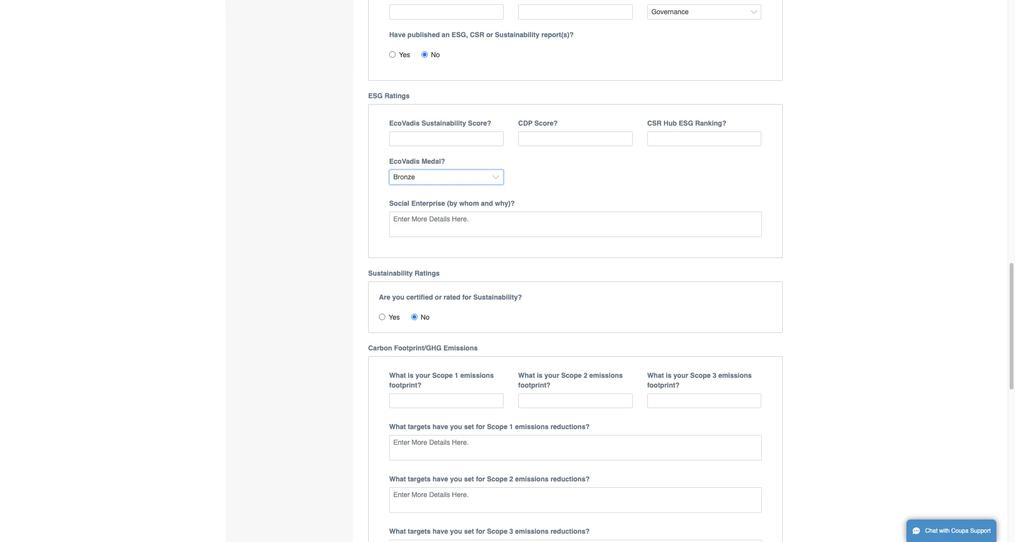 Task type: describe. For each thing, give the bounding box(es) containing it.
carbon footprint/ghg emissions
[[368, 344, 478, 352]]

2 inside what is your scope 2 emissions footprint?
[[584, 372, 588, 379]]

emissions inside what is your scope 3 emissions footprint?
[[718, 372, 752, 379]]

cdp
[[518, 119, 533, 127]]

Social Enterprise (by whom and why)? text field
[[389, 212, 762, 237]]

what targets have you set for scope 2 emissions reductions?
[[389, 475, 590, 483]]

ratings for sustainability ratings
[[415, 269, 440, 277]]

is for what is your scope 3 emissions footprint?
[[666, 372, 672, 379]]

is for what is your scope 1 emissions footprint?
[[408, 372, 414, 379]]

chat with coupa support button
[[907, 520, 997, 542]]

social enterprise (by whom and why)?
[[389, 199, 515, 207]]

certified
[[406, 293, 433, 301]]

for for 1
[[476, 423, 485, 431]]

0 horizontal spatial csr
[[470, 31, 484, 39]]

ecovadis for ecovadis sustainability score?
[[389, 119, 420, 127]]

emissions up what targets have you set for scope 2 emissions reductions? text field
[[515, 475, 549, 483]]

enterprise
[[411, 199, 445, 207]]

emissions
[[444, 344, 478, 352]]

EcoVadis Sustainability Score? text field
[[389, 131, 504, 146]]

esg,
[[452, 31, 468, 39]]

are
[[379, 293, 390, 301]]

your for 1
[[415, 372, 430, 379]]

footprint? for what is your scope 3 emissions footprint?
[[647, 381, 680, 389]]

footprint? for what is your scope 1 emissions footprint?
[[389, 381, 422, 389]]

targets for what targets have you set for scope 1 emissions reductions?
[[408, 423, 431, 431]]

What is your Scope 3 emissions footprint? text field
[[647, 394, 762, 408]]

published
[[408, 31, 440, 39]]

what targets have you set for scope 1 emissions reductions?
[[389, 423, 590, 431]]

ranking?
[[695, 119, 726, 127]]

emissions up what targets have you set for scope 1 emissions reductions? text box
[[515, 423, 549, 431]]

is for what is your scope 2 emissions footprint?
[[537, 372, 543, 379]]

yes for you
[[389, 313, 400, 321]]

0 vertical spatial esg
[[368, 92, 383, 100]]

what is your scope 3 emissions footprint?
[[647, 372, 752, 389]]

rated
[[444, 293, 460, 301]]

chat with coupa support
[[925, 528, 991, 534]]

scope inside what is your scope 1 emissions footprint?
[[432, 372, 453, 379]]

What is your Scope 1 emissions footprint? text field
[[389, 394, 504, 408]]

1 horizontal spatial csr
[[647, 119, 662, 127]]

what for what is your scope 2 emissions footprint?
[[518, 372, 535, 379]]

support
[[970, 528, 991, 534]]

hub
[[664, 119, 677, 127]]

ecovadis medal?
[[389, 158, 445, 165]]

what for what targets have you set for scope 1 emissions reductions?
[[389, 423, 406, 431]]

What is your Scope 2 emissions footprint? text field
[[518, 394, 633, 408]]

no for an
[[431, 51, 440, 59]]

for for 3
[[476, 528, 485, 536]]

1 vertical spatial esg
[[679, 119, 693, 127]]

are you certified or rated for sustainability?
[[379, 293, 522, 301]]

set for 2
[[464, 475, 474, 483]]

0 horizontal spatial 2
[[509, 475, 513, 483]]

and
[[481, 199, 493, 207]]

have for what targets have you set for scope 3 emissions reductions?
[[433, 528, 448, 536]]



Task type: vqa. For each thing, say whether or not it's contained in the screenshot.
the CSR Hub ESG Ranking? at top right
yes



Task type: locate. For each thing, give the bounding box(es) containing it.
0 horizontal spatial 3
[[509, 528, 513, 536]]

1 horizontal spatial esg
[[679, 119, 693, 127]]

emissions inside what is your scope 1 emissions footprint?
[[460, 372, 494, 379]]

What targets have you set for Scope 2 emissions reductions? text field
[[389, 488, 762, 513]]

sustainability ratings
[[368, 269, 440, 277]]

set
[[464, 423, 474, 431], [464, 475, 474, 483], [464, 528, 474, 536]]

what inside what is your scope 2 emissions footprint?
[[518, 372, 535, 379]]

0 horizontal spatial no
[[421, 313, 430, 321]]

1 footprint? from the left
[[389, 381, 422, 389]]

csr
[[470, 31, 484, 39], [647, 119, 662, 127]]

0 vertical spatial 1
[[455, 372, 458, 379]]

1 horizontal spatial 2
[[584, 372, 588, 379]]

2 reductions? from the top
[[551, 475, 590, 483]]

what
[[389, 372, 406, 379], [518, 372, 535, 379], [647, 372, 664, 379], [389, 423, 406, 431], [389, 475, 406, 483], [389, 528, 406, 536]]

0 vertical spatial yes
[[399, 51, 410, 59]]

footprint? down "footprint/ghg"
[[389, 381, 422, 389]]

0 horizontal spatial sustainability
[[368, 269, 413, 277]]

1 horizontal spatial your
[[545, 372, 559, 379]]

1 horizontal spatial sustainability
[[422, 119, 466, 127]]

emissions up what is your scope 2 emissions footprint? text field at the right of the page
[[589, 372, 623, 379]]

ratings
[[385, 92, 410, 100], [415, 269, 440, 277]]

reductions? up what targets have you set for scope 2 emissions reductions? text field
[[551, 475, 590, 483]]

1 horizontal spatial score?
[[534, 119, 558, 127]]

1 vertical spatial 3
[[509, 528, 513, 536]]

ecovadis for ecovadis medal?
[[389, 158, 420, 165]]

1 reductions? from the top
[[551, 423, 590, 431]]

footprint? for what is your scope 2 emissions footprint?
[[518, 381, 551, 389]]

2 your from the left
[[545, 372, 559, 379]]

1 vertical spatial ratings
[[415, 269, 440, 277]]

reductions? for what targets have you set for scope 3 emissions reductions?
[[551, 528, 590, 536]]

2 vertical spatial have
[[433, 528, 448, 536]]

no down 'published'
[[431, 51, 440, 59]]

reductions? for what targets have you set for scope 1 emissions reductions?
[[551, 423, 590, 431]]

emissions up what is your scope 3 emissions footprint? text field in the bottom of the page
[[718, 372, 752, 379]]

your for 2
[[545, 372, 559, 379]]

1 vertical spatial set
[[464, 475, 474, 483]]

your up what is your scope 2 emissions footprint? text field at the right of the page
[[545, 372, 559, 379]]

score?
[[468, 119, 491, 127], [534, 119, 558, 127]]

what inside what is your scope 3 emissions footprint?
[[647, 372, 664, 379]]

footprint? inside what is your scope 1 emissions footprint?
[[389, 381, 422, 389]]

with
[[939, 528, 950, 534]]

what inside what is your scope 1 emissions footprint?
[[389, 372, 406, 379]]

your down carbon footprint/ghg emissions
[[415, 372, 430, 379]]

1 score? from the left
[[468, 119, 491, 127]]

yes for published
[[399, 51, 410, 59]]

1 horizontal spatial no
[[431, 51, 440, 59]]

0 vertical spatial csr
[[470, 31, 484, 39]]

0 vertical spatial 3
[[713, 372, 717, 379]]

1 vertical spatial have
[[433, 475, 448, 483]]

1 vertical spatial sustainability
[[422, 119, 466, 127]]

for for 2
[[476, 475, 485, 483]]

whom
[[459, 199, 479, 207]]

2 have from the top
[[433, 475, 448, 483]]

what for what targets have you set for scope 2 emissions reductions?
[[389, 475, 406, 483]]

your inside what is your scope 3 emissions footprint?
[[674, 372, 688, 379]]

targets for what targets have you set for scope 2 emissions reductions?
[[408, 475, 431, 483]]

reductions?
[[551, 423, 590, 431], [551, 475, 590, 483], [551, 528, 590, 536]]

1 ecovadis from the top
[[389, 119, 420, 127]]

for
[[462, 293, 471, 301], [476, 423, 485, 431], [476, 475, 485, 483], [476, 528, 485, 536]]

0 horizontal spatial esg
[[368, 92, 383, 100]]

esg
[[368, 92, 383, 100], [679, 119, 693, 127]]

0 horizontal spatial your
[[415, 372, 430, 379]]

yes
[[399, 51, 410, 59], [389, 313, 400, 321]]

2 score? from the left
[[534, 119, 558, 127]]

emissions down the emissions
[[460, 372, 494, 379]]

have
[[389, 31, 406, 39]]

why)?
[[495, 199, 515, 207]]

2 vertical spatial sustainability
[[368, 269, 413, 277]]

3 inside what is your scope 3 emissions footprint?
[[713, 372, 717, 379]]

footprint/ghg
[[394, 344, 442, 352]]

0 vertical spatial no
[[431, 51, 440, 59]]

ecovadis down 'esg ratings'
[[389, 119, 420, 127]]

0 horizontal spatial is
[[408, 372, 414, 379]]

esg ratings
[[368, 92, 410, 100]]

2 is from the left
[[537, 372, 543, 379]]

no
[[431, 51, 440, 59], [421, 313, 430, 321]]

0 vertical spatial ecovadis
[[389, 119, 420, 127]]

2 horizontal spatial footprint?
[[647, 381, 680, 389]]

2 footprint? from the left
[[518, 381, 551, 389]]

ecovadis
[[389, 119, 420, 127], [389, 158, 420, 165]]

3 is from the left
[[666, 372, 672, 379]]

None radio
[[389, 51, 396, 58], [421, 51, 428, 58], [379, 314, 385, 320], [389, 51, 396, 58], [421, 51, 428, 58], [379, 314, 385, 320]]

have for what targets have you set for scope 2 emissions reductions?
[[433, 475, 448, 483]]

footprint? inside what is your scope 3 emissions footprint?
[[647, 381, 680, 389]]

ESG Score text field
[[389, 5, 504, 19]]

footprint?
[[389, 381, 422, 389], [518, 381, 551, 389], [647, 381, 680, 389]]

reductions? for what targets have you set for scope 2 emissions reductions?
[[551, 475, 590, 483]]

is inside what is your scope 2 emissions footprint?
[[537, 372, 543, 379]]

no down the certified
[[421, 313, 430, 321]]

1 horizontal spatial is
[[537, 372, 543, 379]]

CSR Hub ESG Ranking? text field
[[647, 131, 762, 146]]

0 vertical spatial have
[[433, 423, 448, 431]]

yes down have
[[399, 51, 410, 59]]

have published an esg, csr or sustainability report(s)?
[[389, 31, 574, 39]]

2
[[584, 372, 588, 379], [509, 475, 513, 483]]

what for what targets have you set for scope 3 emissions reductions?
[[389, 528, 406, 536]]

0 vertical spatial set
[[464, 423, 474, 431]]

sustainability left report(s)?
[[495, 31, 540, 39]]

2 ecovadis from the top
[[389, 158, 420, 165]]

2 horizontal spatial is
[[666, 372, 672, 379]]

Certifying Organization text field
[[518, 5, 633, 19]]

3 have from the top
[[433, 528, 448, 536]]

0 vertical spatial ratings
[[385, 92, 410, 100]]

1 horizontal spatial footprint?
[[518, 381, 551, 389]]

ratings for esg ratings
[[385, 92, 410, 100]]

your for 3
[[674, 372, 688, 379]]

reductions? up what targets have you set for scope 1 emissions reductions? text box
[[551, 423, 590, 431]]

scope inside what is your scope 2 emissions footprint?
[[561, 372, 582, 379]]

sustainability up are in the bottom of the page
[[368, 269, 413, 277]]

your inside what is your scope 2 emissions footprint?
[[545, 372, 559, 379]]

you for what targets have you set for scope 3 emissions reductions?
[[450, 528, 462, 536]]

0 vertical spatial sustainability
[[495, 31, 540, 39]]

yes down are in the bottom of the page
[[389, 313, 400, 321]]

set for 1
[[464, 423, 474, 431]]

1 your from the left
[[415, 372, 430, 379]]

2 vertical spatial set
[[464, 528, 474, 536]]

what targets have you set for scope 3 emissions reductions?
[[389, 528, 590, 536]]

sustainability up "ecovadis sustainability score?" text field
[[422, 119, 466, 127]]

scope inside what is your scope 3 emissions footprint?
[[690, 372, 711, 379]]

is inside what is your scope 1 emissions footprint?
[[408, 372, 414, 379]]

medal?
[[422, 158, 445, 165]]

2 horizontal spatial your
[[674, 372, 688, 379]]

2 vertical spatial reductions?
[[551, 528, 590, 536]]

2 horizontal spatial sustainability
[[495, 31, 540, 39]]

or
[[486, 31, 493, 39], [435, 293, 442, 301]]

1 vertical spatial no
[[421, 313, 430, 321]]

ecovadis left medal?
[[389, 158, 420, 165]]

footprint? inside what is your scope 2 emissions footprint?
[[518, 381, 551, 389]]

what for what is your scope 3 emissions footprint?
[[647, 372, 664, 379]]

2 set from the top
[[464, 475, 474, 483]]

you
[[392, 293, 404, 301], [450, 423, 462, 431], [450, 475, 462, 483], [450, 528, 462, 536]]

targets for what targets have you set for scope 3 emissions reductions?
[[408, 528, 431, 536]]

csr hub esg ranking?
[[647, 119, 726, 127]]

3
[[713, 372, 717, 379], [509, 528, 513, 536]]

0 vertical spatial targets
[[408, 423, 431, 431]]

emissions up what targets have you set for scope 3 emissions reductions? 'text field'
[[515, 528, 549, 536]]

is
[[408, 372, 414, 379], [537, 372, 543, 379], [666, 372, 672, 379]]

0 horizontal spatial 1
[[455, 372, 458, 379]]

chat
[[925, 528, 938, 534]]

is up what is your scope 2 emissions footprint? text field at the right of the page
[[537, 372, 543, 379]]

footprint? up what is your scope 2 emissions footprint? text field at the right of the page
[[518, 381, 551, 389]]

1 inside what is your scope 1 emissions footprint?
[[455, 372, 458, 379]]

2 targets from the top
[[408, 475, 431, 483]]

sustainability?
[[473, 293, 522, 301]]

None radio
[[411, 314, 417, 320]]

1
[[455, 372, 458, 379], [509, 423, 513, 431]]

3 footprint? from the left
[[647, 381, 680, 389]]

what is your scope 2 emissions footprint?
[[518, 372, 623, 389]]

emissions
[[460, 372, 494, 379], [589, 372, 623, 379], [718, 372, 752, 379], [515, 423, 549, 431], [515, 475, 549, 483], [515, 528, 549, 536]]

you for what targets have you set for scope 2 emissions reductions?
[[450, 475, 462, 483]]

0 vertical spatial reductions?
[[551, 423, 590, 431]]

1 horizontal spatial 1
[[509, 423, 513, 431]]

cdp score?
[[518, 119, 558, 127]]

1 horizontal spatial ratings
[[415, 269, 440, 277]]

is inside what is your scope 3 emissions footprint?
[[666, 372, 672, 379]]

csr right esg,
[[470, 31, 484, 39]]

your up what is your scope 3 emissions footprint? text field in the bottom of the page
[[674, 372, 688, 379]]

what is your scope 1 emissions footprint?
[[389, 372, 494, 389]]

1 have from the top
[[433, 423, 448, 431]]

reductions? up what targets have you set for scope 3 emissions reductions? 'text field'
[[551, 528, 590, 536]]

targets
[[408, 423, 431, 431], [408, 475, 431, 483], [408, 528, 431, 536]]

1 vertical spatial 2
[[509, 475, 513, 483]]

3 targets from the top
[[408, 528, 431, 536]]

3 your from the left
[[674, 372, 688, 379]]

1 vertical spatial targets
[[408, 475, 431, 483]]

sustainability
[[495, 31, 540, 39], [422, 119, 466, 127], [368, 269, 413, 277]]

score? right cdp on the top of page
[[534, 119, 558, 127]]

1 vertical spatial csr
[[647, 119, 662, 127]]

1 vertical spatial 1
[[509, 423, 513, 431]]

have
[[433, 423, 448, 431], [433, 475, 448, 483], [433, 528, 448, 536]]

What targets have you set for Scope 3 emissions reductions? text field
[[389, 540, 762, 542]]

3 reductions? from the top
[[551, 528, 590, 536]]

have for what targets have you set for scope 1 emissions reductions?
[[433, 423, 448, 431]]

1 vertical spatial reductions?
[[551, 475, 590, 483]]

0 horizontal spatial or
[[435, 293, 442, 301]]

your
[[415, 372, 430, 379], [545, 372, 559, 379], [674, 372, 688, 379]]

csr left hub
[[647, 119, 662, 127]]

0 vertical spatial 2
[[584, 372, 588, 379]]

1 vertical spatial ecovadis
[[389, 158, 420, 165]]

score? up "ecovadis sustainability score?" text field
[[468, 119, 491, 127]]

is down "footprint/ghg"
[[408, 372, 414, 379]]

CDP Score? text field
[[518, 131, 633, 146]]

1 vertical spatial or
[[435, 293, 442, 301]]

0 horizontal spatial ratings
[[385, 92, 410, 100]]

set for 3
[[464, 528, 474, 536]]

1 targets from the top
[[408, 423, 431, 431]]

0 horizontal spatial footprint?
[[389, 381, 422, 389]]

scope
[[432, 372, 453, 379], [561, 372, 582, 379], [690, 372, 711, 379], [487, 423, 508, 431], [487, 475, 508, 483], [487, 528, 508, 536]]

1 is from the left
[[408, 372, 414, 379]]

3 set from the top
[[464, 528, 474, 536]]

an
[[442, 31, 450, 39]]

1 vertical spatial yes
[[389, 313, 400, 321]]

1 horizontal spatial 3
[[713, 372, 717, 379]]

1 horizontal spatial or
[[486, 31, 493, 39]]

you for what targets have you set for scope 1 emissions reductions?
[[450, 423, 462, 431]]

your inside what is your scope 1 emissions footprint?
[[415, 372, 430, 379]]

or right esg,
[[486, 31, 493, 39]]

(by
[[447, 199, 457, 207]]

report(s)?
[[541, 31, 574, 39]]

0 vertical spatial or
[[486, 31, 493, 39]]

0 horizontal spatial score?
[[468, 119, 491, 127]]

2 vertical spatial targets
[[408, 528, 431, 536]]

carbon
[[368, 344, 392, 352]]

coupa
[[951, 528, 969, 534]]

is up what is your scope 3 emissions footprint? text field in the bottom of the page
[[666, 372, 672, 379]]

1 set from the top
[[464, 423, 474, 431]]

footprint? up what is your scope 3 emissions footprint? text field in the bottom of the page
[[647, 381, 680, 389]]

no for certified
[[421, 313, 430, 321]]

what for what is your scope 1 emissions footprint?
[[389, 372, 406, 379]]

ecovadis sustainability score?
[[389, 119, 491, 127]]

social
[[389, 199, 409, 207]]

or left the "rated"
[[435, 293, 442, 301]]

What targets have you set for Scope 1 emissions reductions? text field
[[389, 435, 762, 461]]

emissions inside what is your scope 2 emissions footprint?
[[589, 372, 623, 379]]



